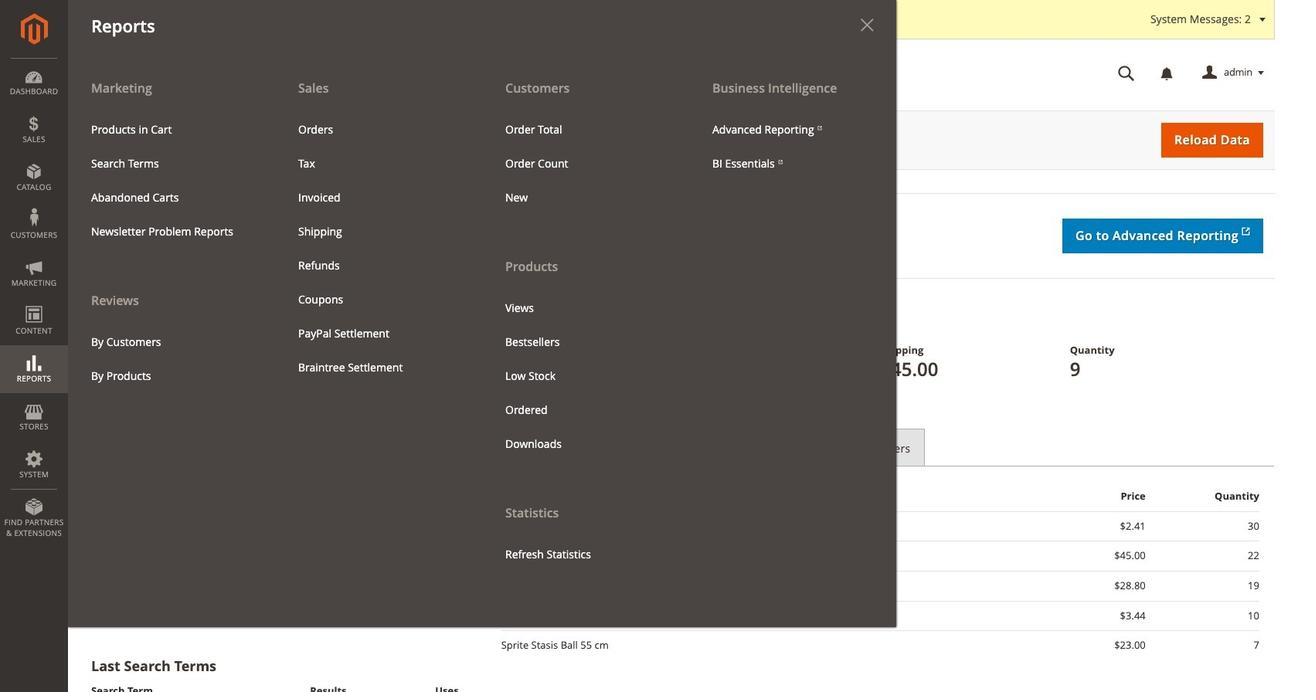 Task type: locate. For each thing, give the bounding box(es) containing it.
menu bar
[[0, 0, 897, 628]]

menu
[[68, 71, 897, 628], [68, 71, 275, 393], [482, 71, 690, 572], [80, 113, 264, 249], [287, 113, 471, 385], [494, 113, 678, 215], [701, 113, 885, 181], [494, 291, 678, 461], [80, 325, 264, 393]]



Task type: vqa. For each thing, say whether or not it's contained in the screenshot.
menu
yes



Task type: describe. For each thing, give the bounding box(es) containing it.
magento admin panel image
[[20, 13, 48, 45]]



